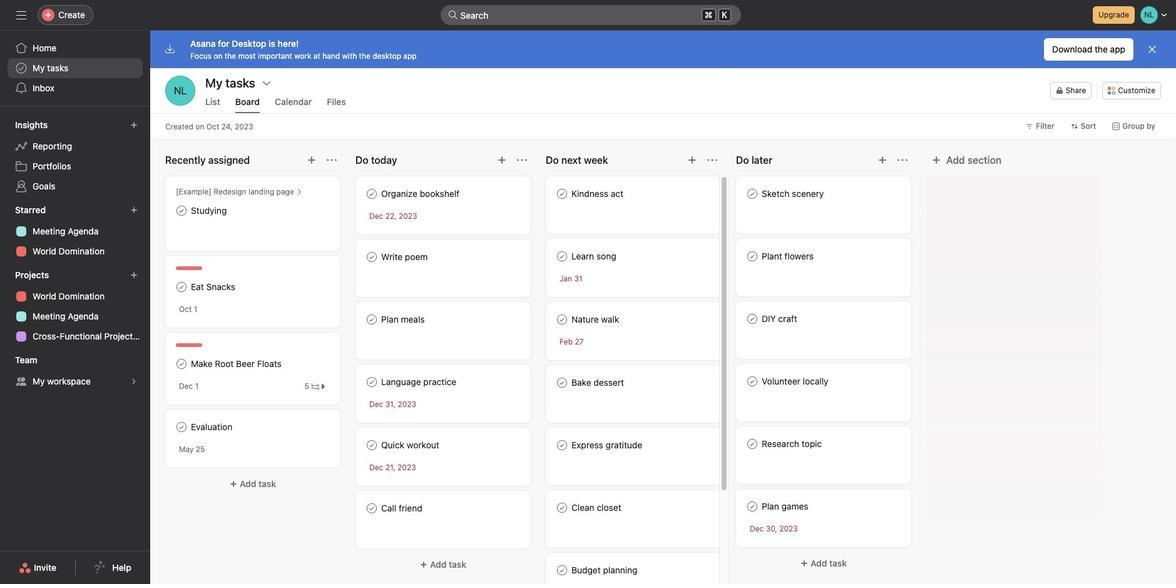 Task type: vqa. For each thing, say whether or not it's contained in the screenshot.
Starred element
yes



Task type: describe. For each thing, give the bounding box(es) containing it.
add task image for more section actions icon
[[497, 155, 507, 165]]

projects element
[[0, 264, 150, 349]]

show options image
[[262, 78, 272, 88]]

more section actions image
[[517, 155, 527, 165]]

teams element
[[0, 349, 150, 395]]

prominent image
[[448, 10, 458, 20]]

Search tasks, projects, and more text field
[[441, 5, 741, 25]]

3 more section actions image from the left
[[898, 155, 908, 165]]



Task type: locate. For each thing, give the bounding box(es) containing it.
1 horizontal spatial add task image
[[497, 155, 507, 165]]

global element
[[0, 31, 150, 106]]

0 horizontal spatial more section actions image
[[327, 155, 337, 165]]

dismiss image
[[1148, 44, 1158, 54]]

add task image for first more section actions image from the left
[[307, 155, 317, 165]]

new project or portfolio image
[[130, 272, 138, 279]]

1 add task image from the left
[[688, 155, 698, 165]]

view profile settings image
[[165, 76, 195, 106]]

add task image for second more section actions image from right
[[688, 155, 698, 165]]

add task image for third more section actions image
[[878, 155, 888, 165]]

add task image
[[307, 155, 317, 165], [497, 155, 507, 165]]

2 horizontal spatial more section actions image
[[898, 155, 908, 165]]

add task image
[[688, 155, 698, 165], [878, 155, 888, 165]]

2 more section actions image from the left
[[708, 155, 718, 165]]

starred element
[[0, 199, 150, 264]]

add items to starred image
[[130, 207, 138, 214]]

1 horizontal spatial more section actions image
[[708, 155, 718, 165]]

insights element
[[0, 114, 150, 199]]

2 add task image from the left
[[497, 155, 507, 165]]

more section actions image
[[327, 155, 337, 165], [708, 155, 718, 165], [898, 155, 908, 165]]

1 horizontal spatial add task image
[[878, 155, 888, 165]]

1 add task image from the left
[[307, 155, 317, 165]]

mark complete image
[[365, 187, 380, 202], [555, 187, 570, 202], [365, 250, 380, 265], [174, 280, 189, 295], [745, 312, 760, 327], [365, 313, 380, 328], [555, 313, 570, 328], [174, 357, 189, 372], [745, 375, 760, 390], [745, 437, 760, 452], [365, 438, 380, 453], [555, 438, 570, 453], [555, 501, 570, 516], [365, 502, 380, 517], [555, 564, 570, 579]]

Mark complete checkbox
[[365, 187, 380, 202], [555, 187, 570, 202], [745, 187, 760, 202], [365, 250, 380, 265], [174, 280, 189, 295], [365, 313, 380, 328], [555, 313, 570, 328], [745, 375, 760, 390], [365, 375, 380, 390], [555, 376, 570, 391], [174, 420, 189, 435], [365, 438, 380, 453], [555, 438, 570, 453], [555, 501, 570, 516]]

None field
[[441, 5, 741, 25]]

0 horizontal spatial add task image
[[307, 155, 317, 165]]

0 horizontal spatial add task image
[[688, 155, 698, 165]]

new insights image
[[130, 122, 138, 129]]

Mark complete checkbox
[[174, 204, 189, 219], [555, 249, 570, 264], [745, 249, 760, 264], [745, 312, 760, 327], [174, 357, 189, 372], [745, 437, 760, 452], [745, 500, 760, 515], [365, 502, 380, 517], [555, 564, 570, 579]]

hide sidebar image
[[16, 10, 26, 20]]

see details, my workspace image
[[130, 378, 138, 386]]

1 more section actions image from the left
[[327, 155, 337, 165]]

2 add task image from the left
[[878, 155, 888, 165]]

mark complete image
[[745, 187, 760, 202], [174, 204, 189, 219], [555, 249, 570, 264], [745, 249, 760, 264], [365, 375, 380, 390], [555, 376, 570, 391], [174, 420, 189, 435], [745, 500, 760, 515]]



